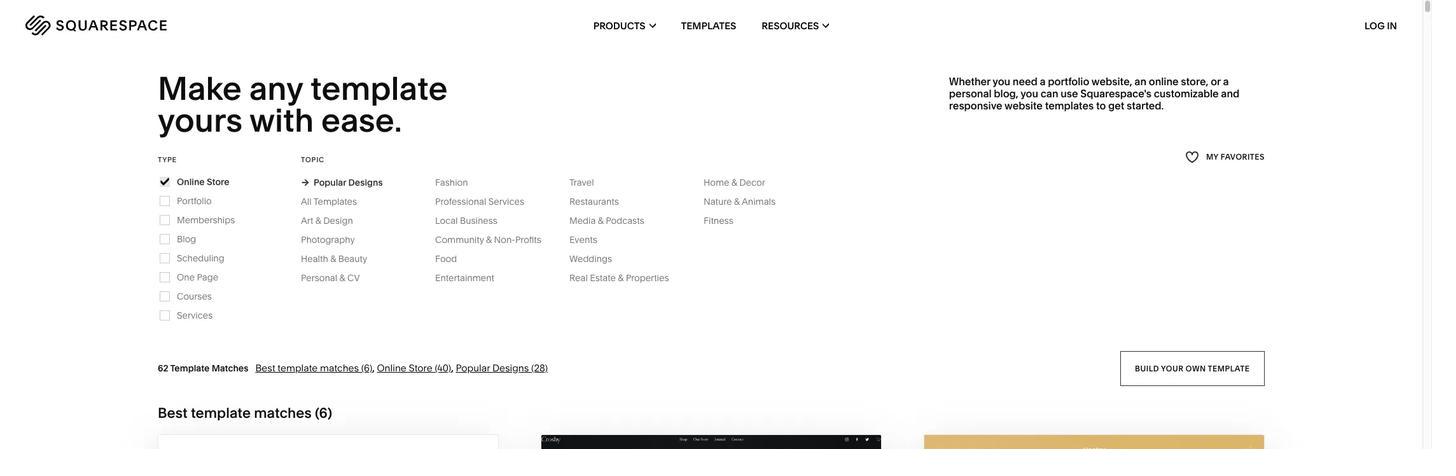 Task type: vqa. For each thing, say whether or not it's contained in the screenshot.
For
no



Task type: describe. For each thing, give the bounding box(es) containing it.
photography
[[301, 234, 355, 246]]

products
[[594, 19, 646, 32]]

travel
[[570, 177, 594, 188]]

art & design link
[[301, 215, 366, 226]]

home & decor
[[704, 177, 766, 188]]

photography link
[[301, 234, 368, 246]]

hester image
[[925, 435, 1265, 449]]

1 vertical spatial store
[[409, 362, 433, 374]]

podcasts
[[606, 215, 645, 226]]

(
[[315, 405, 319, 422]]

62
[[158, 363, 168, 374]]

products button
[[594, 0, 656, 51]]

online
[[1149, 75, 1179, 88]]

community & non-profits
[[435, 234, 542, 246]]

health & beauty link
[[301, 253, 380, 265]]

& for animals
[[734, 196, 740, 207]]

best for best template matches (6) , online store (40) , popular designs (28)
[[255, 362, 275, 374]]

0 horizontal spatial services
[[177, 310, 213, 321]]

local business
[[435, 215, 498, 226]]

decor
[[740, 177, 766, 188]]

& for cv
[[340, 272, 345, 284]]

log
[[1365, 19, 1385, 32]]

an
[[1135, 75, 1147, 88]]

professional
[[435, 196, 487, 207]]

0 horizontal spatial online
[[177, 176, 205, 188]]

professional services link
[[435, 196, 537, 207]]

health & beauty
[[301, 253, 367, 265]]

log             in link
[[1365, 19, 1398, 32]]

whether
[[950, 75, 991, 88]]

(40)
[[435, 362, 451, 374]]

your
[[1162, 364, 1185, 373]]

art
[[301, 215, 313, 226]]

all
[[301, 196, 312, 207]]

& right estate
[[618, 272, 624, 284]]

website,
[[1092, 75, 1133, 88]]

62 template matches
[[158, 363, 248, 374]]

in
[[1388, 19, 1398, 32]]

with
[[250, 101, 314, 140]]

restaurants
[[570, 196, 619, 207]]

templates
[[1046, 99, 1094, 112]]

one page
[[177, 272, 218, 283]]

events link
[[570, 234, 610, 246]]

professional services
[[435, 196, 524, 207]]

(6)
[[361, 362, 373, 374]]

& for beauty
[[330, 253, 336, 265]]

personal
[[950, 87, 992, 100]]

1 , from the left
[[373, 362, 375, 374]]

0 vertical spatial popular
[[314, 177, 346, 188]]

0 horizontal spatial templates
[[314, 196, 357, 207]]

weddings link
[[570, 253, 625, 265]]

matches for (6)
[[320, 362, 359, 374]]

courses
[[177, 291, 212, 302]]

1 horizontal spatial you
[[1021, 87, 1039, 100]]

0 horizontal spatial you
[[993, 75, 1011, 88]]

alameda element
[[159, 435, 498, 449]]

type
[[158, 155, 177, 164]]

and
[[1222, 87, 1240, 100]]

community
[[435, 234, 484, 246]]

template inside make any template yours with ease.
[[311, 69, 448, 108]]

templates link
[[681, 0, 737, 51]]

crosby element
[[542, 435, 882, 449]]

squarespace's
[[1081, 87, 1152, 100]]

all templates link
[[301, 196, 370, 207]]

make any template yours with ease.
[[158, 69, 455, 140]]

customizable
[[1154, 87, 1219, 100]]

design
[[324, 215, 353, 226]]

topic
[[301, 155, 325, 164]]

local business link
[[435, 215, 510, 226]]

template inside build your own template button
[[1209, 364, 1251, 373]]

popular designs link
[[301, 177, 383, 188]]

events
[[570, 234, 598, 246]]

online store
[[177, 176, 230, 188]]

own
[[1187, 364, 1207, 373]]

popular designs
[[314, 177, 383, 188]]

6
[[319, 405, 328, 422]]

crosby image
[[542, 435, 882, 449]]

scheduling
[[177, 253, 224, 264]]

matches for (
[[254, 405, 312, 422]]

local
[[435, 215, 458, 226]]

food link
[[435, 253, 470, 265]]

make
[[158, 69, 242, 108]]

1 horizontal spatial online
[[377, 362, 407, 374]]

travel link
[[570, 177, 607, 188]]

popular designs (28) link
[[456, 362, 548, 374]]

estate
[[590, 272, 616, 284]]

weddings
[[570, 253, 612, 265]]

template
[[170, 363, 210, 374]]

health
[[301, 253, 328, 265]]

ease.
[[321, 101, 402, 140]]

art & design
[[301, 215, 353, 226]]

restaurants link
[[570, 196, 632, 207]]

entertainment link
[[435, 272, 507, 284]]

2 a from the left
[[1224, 75, 1230, 88]]

& for design
[[316, 215, 321, 226]]



Task type: locate. For each thing, give the bounding box(es) containing it.
1 horizontal spatial store
[[409, 362, 433, 374]]

resources button
[[762, 0, 830, 51]]

best template matches (6) , online store (40) , popular designs (28)
[[255, 362, 548, 374]]

1 horizontal spatial popular
[[456, 362, 490, 374]]

designs left (28)
[[493, 362, 529, 374]]

personal
[[301, 272, 337, 284]]

properties
[[626, 272, 669, 284]]

1 vertical spatial templates
[[314, 196, 357, 207]]

)
[[328, 405, 332, 422]]

animals
[[742, 196, 776, 207]]

portfolio
[[1048, 75, 1090, 88]]

store up the portfolio on the top of the page
[[207, 176, 230, 188]]

& right media
[[598, 215, 604, 226]]

matches left (6)
[[320, 362, 359, 374]]

designs up the all templates link
[[349, 177, 383, 188]]

can
[[1041, 87, 1059, 100]]

home & decor link
[[704, 177, 778, 188]]

1 horizontal spatial ,
[[451, 362, 454, 374]]

community & non-profits link
[[435, 234, 554, 246]]

build
[[1136, 364, 1160, 373]]

0 horizontal spatial designs
[[349, 177, 383, 188]]

best
[[255, 362, 275, 374], [158, 405, 188, 422]]

online
[[177, 176, 205, 188], [377, 362, 407, 374]]

0 vertical spatial templates
[[681, 19, 737, 32]]

whether you need a portfolio website, an online store, or a personal blog, you can use squarespace's customizable and responsive website templates to get started.
[[950, 75, 1240, 112]]

matches
[[320, 362, 359, 374], [254, 405, 312, 422]]

best template matches (6) link
[[255, 362, 373, 374]]

squarespace logo image
[[25, 15, 167, 36]]

matches
[[212, 363, 248, 374]]

log             in
[[1365, 19, 1398, 32]]

real estate & properties link
[[570, 272, 682, 284]]

real
[[570, 272, 588, 284]]

online store (40) link
[[377, 362, 451, 374]]

nature
[[704, 196, 732, 207]]

home
[[704, 177, 730, 188]]

media
[[570, 215, 596, 226]]

& for decor
[[732, 177, 738, 188]]

designs
[[349, 177, 383, 188], [493, 362, 529, 374]]

best down 62
[[158, 405, 188, 422]]

, left online store (40) link
[[373, 362, 375, 374]]

online right (6)
[[377, 362, 407, 374]]

need
[[1013, 75, 1038, 88]]

templates
[[681, 19, 737, 32], [314, 196, 357, 207]]

build your own template
[[1136, 364, 1251, 373]]

media & podcasts
[[570, 215, 645, 226]]

fashion link
[[435, 177, 481, 188]]

a right or
[[1224, 75, 1230, 88]]

0 vertical spatial designs
[[349, 177, 383, 188]]

services down courses
[[177, 310, 213, 321]]

use
[[1061, 87, 1079, 100]]

resources
[[762, 19, 819, 32]]

cv
[[348, 272, 360, 284]]

0 horizontal spatial matches
[[254, 405, 312, 422]]

one
[[177, 272, 195, 283]]

& for podcasts
[[598, 215, 604, 226]]

website
[[1005, 99, 1043, 112]]

popular right (40)
[[456, 362, 490, 374]]

0 horizontal spatial a
[[1040, 75, 1046, 88]]

nature & animals
[[704, 196, 776, 207]]

best right matches at the bottom of the page
[[255, 362, 275, 374]]

& left non- at the left bottom
[[486, 234, 492, 246]]

best for best template matches ( 6 )
[[158, 405, 188, 422]]

, left the "popular designs (28)" link
[[451, 362, 454, 374]]

1 a from the left
[[1040, 75, 1046, 88]]

& right nature
[[734, 196, 740, 207]]

any
[[249, 69, 303, 108]]

1 vertical spatial best
[[158, 405, 188, 422]]

profits
[[515, 234, 542, 246]]

store left (40)
[[409, 362, 433, 374]]

& right health
[[330, 253, 336, 265]]

0 vertical spatial online
[[177, 176, 205, 188]]

my
[[1207, 152, 1219, 162]]

0 vertical spatial best
[[255, 362, 275, 374]]

page
[[197, 272, 218, 283]]

a right need
[[1040, 75, 1046, 88]]

popular up "all templates"
[[314, 177, 346, 188]]

0 vertical spatial matches
[[320, 362, 359, 374]]

& for non-
[[486, 234, 492, 246]]

favorites
[[1221, 152, 1265, 162]]

blog,
[[994, 87, 1019, 100]]

& right the art
[[316, 215, 321, 226]]

services up business
[[489, 196, 524, 207]]

matches left "("
[[254, 405, 312, 422]]

1 vertical spatial matches
[[254, 405, 312, 422]]

online up the portfolio on the top of the page
[[177, 176, 205, 188]]

alameda image
[[159, 435, 498, 449]]

0 vertical spatial store
[[207, 176, 230, 188]]

0 horizontal spatial best
[[158, 405, 188, 422]]

fitness
[[704, 215, 734, 226]]

you
[[993, 75, 1011, 88], [1021, 87, 1039, 100]]

squarespace logo link
[[25, 15, 300, 36]]

yours
[[158, 101, 243, 140]]

0 horizontal spatial popular
[[314, 177, 346, 188]]

you left need
[[993, 75, 1011, 88]]

0 vertical spatial services
[[489, 196, 524, 207]]

you left can
[[1021, 87, 1039, 100]]

or
[[1211, 75, 1221, 88]]

& left cv
[[340, 272, 345, 284]]

hester element
[[925, 435, 1265, 449]]

1 horizontal spatial services
[[489, 196, 524, 207]]

my favorites link
[[1186, 149, 1265, 166]]

0 horizontal spatial ,
[[373, 362, 375, 374]]

1 horizontal spatial designs
[[493, 362, 529, 374]]

business
[[460, 215, 498, 226]]

services
[[489, 196, 524, 207], [177, 310, 213, 321]]

store,
[[1182, 75, 1209, 88]]

all templates
[[301, 196, 357, 207]]

1 horizontal spatial templates
[[681, 19, 737, 32]]

my favorites
[[1207, 152, 1265, 162]]

nature & animals link
[[704, 196, 789, 207]]

beauty
[[338, 253, 367, 265]]

1 vertical spatial online
[[377, 362, 407, 374]]

blog
[[177, 233, 196, 245]]

real estate & properties
[[570, 272, 669, 284]]

fashion
[[435, 177, 468, 188]]

2 , from the left
[[451, 362, 454, 374]]

& right home
[[732, 177, 738, 188]]

to
[[1097, 99, 1106, 112]]

memberships
[[177, 214, 235, 226]]

started.
[[1127, 99, 1164, 112]]

1 vertical spatial services
[[177, 310, 213, 321]]

fitness link
[[704, 215, 747, 226]]

0 horizontal spatial store
[[207, 176, 230, 188]]

best template matches ( 6 )
[[158, 405, 332, 422]]

portfolio
[[177, 195, 212, 207]]

entertainment
[[435, 272, 494, 284]]

1 horizontal spatial a
[[1224, 75, 1230, 88]]

1 horizontal spatial matches
[[320, 362, 359, 374]]

1 vertical spatial popular
[[456, 362, 490, 374]]

1 horizontal spatial best
[[255, 362, 275, 374]]

1 vertical spatial designs
[[493, 362, 529, 374]]

media & podcasts link
[[570, 215, 657, 226]]



